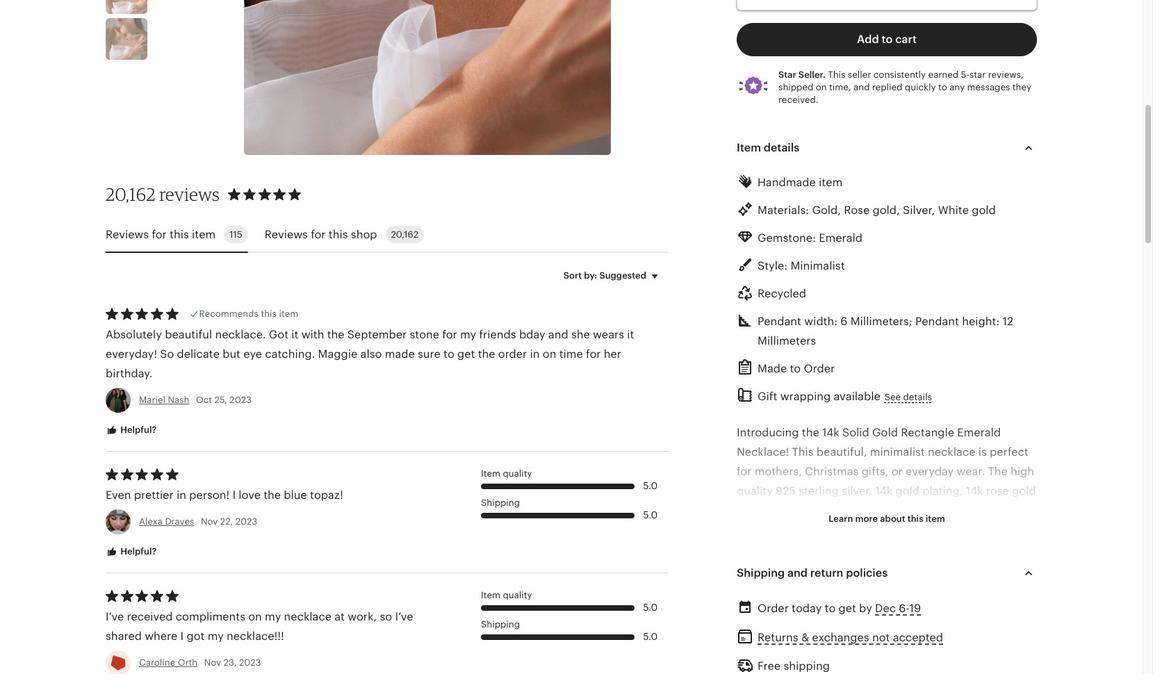Task type: locate. For each thing, give the bounding box(es) containing it.
received
[[127, 611, 173, 624]]

1 it from the left
[[291, 328, 298, 341]]

to up material
[[776, 620, 787, 634]]

nov
[[201, 517, 218, 527], [204, 658, 221, 668]]

rose inside introducing the 14k solid gold rectangle emerald necklace! this beautiful, minimalist necklace is perfect for mothers, christmas gifts, or everyday wear. the high quality 925 sterling silver, 14k gold plating, 14k rose gold plating, 14k solid gold, and 18k solid gold make this necklace a stunning and unique piece of jewelry. get yours today!
[[986, 484, 1009, 497]]

it right got
[[291, 328, 298, 341]]

2 helpful? from the top
[[118, 546, 157, 557]]

0 vertical spatial details
[[764, 141, 799, 154]]

this inside introducing the 14k solid gold rectangle emerald necklace! this beautiful, minimalist necklace is perfect for mothers, christmas gifts, or everyday wear. the high quality 925 sterling silver, 14k gold plating, 14k rose gold plating, 14k solid gold, and 18k solid gold make this necklace a stunning and unique piece of jewelry. get yours today!
[[989, 504, 1008, 517]]

rose down the
[[986, 484, 1009, 497]]

0 vertical spatial •
[[737, 620, 741, 634]]

nov left 23,
[[204, 658, 221, 668]]

20,162
[[106, 184, 156, 205], [391, 230, 418, 240]]

0 vertical spatial shipping
[[481, 497, 520, 508]]

1 horizontal spatial 20,162
[[391, 230, 418, 240]]

2 vertical spatial item
[[481, 590, 500, 600]]

2 vertical spatial necklace
[[284, 611, 332, 624]]

wrapping
[[780, 390, 831, 403]]

plated down material
[[764, 659, 798, 673]]

learn more about this item button
[[818, 506, 956, 532]]

14k up "a"
[[780, 504, 797, 517]]

1 item quality from the top
[[481, 468, 532, 479]]

on up necklace!!!
[[248, 611, 262, 624]]

for left her
[[586, 348, 601, 361]]

1 horizontal spatial solid
[[944, 659, 971, 673]]

1 horizontal spatial plating,
[[923, 484, 963, 497]]

0 horizontal spatial my
[[208, 630, 224, 643]]

on left time in the bottom of the page
[[543, 348, 556, 361]]

gold inside introducing the 14k solid gold rectangle emerald necklace! this beautiful, minimalist necklace is perfect for mothers, christmas gifts, or everyday wear. the high quality 925 sterling silver, 14k gold plating, 14k rose gold plating, 14k solid gold, and 18k solid gold make this necklace a stunning and unique piece of jewelry. get yours today!
[[872, 426, 898, 439]]

, down options:
[[801, 659, 804, 673]]

1 helpful? button from the top
[[95, 418, 167, 443]]

0 vertical spatial made
[[758, 362, 787, 375]]

shop
[[351, 228, 377, 241]]

0 vertical spatial item quality
[[481, 468, 532, 479]]

1 vertical spatial nov
[[204, 658, 221, 668]]

1 vertical spatial get
[[839, 602, 856, 615]]

details right see
[[903, 392, 932, 402]]

free
[[758, 659, 781, 673]]

necklace inside i've received compliments on my necklace at work, so i've shared where i got my necklace!!!
[[284, 611, 332, 624]]

1 horizontal spatial gold
[[974, 659, 1000, 673]]

1 vertical spatial item quality
[[481, 590, 532, 600]]

helpful? button for absolutely beautiful necklace. got it with the september stone for my friends bday and she wears it everyday! so delicate but eye catching. maggie also made sure to get the order in on time for her birthday.
[[95, 418, 167, 443]]

2 vertical spatial quality
[[503, 590, 532, 600]]

beautiful
[[165, 328, 212, 341]]

1 plated from the left
[[764, 659, 798, 673]]

0 horizontal spatial rose
[[827, 659, 850, 673]]

this inside the this seller consistently earned 5-star reviews, shipped on time, and replied quickly to any messages they received.
[[828, 69, 846, 80]]

1 vertical spatial details
[[903, 392, 932, 402]]

recommends
[[199, 309, 259, 319]]

solid inside features • made to order • material options: high quality 925 sterling silver, 14k gold plated , 14k rose gold plated , 14k solid gold an
[[944, 659, 971, 673]]

to right today
[[825, 602, 836, 615]]

yours
[[737, 543, 766, 556]]

this up time,
[[828, 69, 846, 80]]

silver, left the white
[[903, 203, 935, 217]]

0 horizontal spatial silver,
[[903, 203, 935, 217]]

14k solid gold rectangle emerald necklace minimalist image 9 image
[[106, 0, 147, 14]]

i've right 'so'
[[395, 611, 413, 624]]

handmade
[[758, 176, 816, 189]]

0 vertical spatial emerald
[[819, 231, 863, 244]]

catching.
[[265, 348, 315, 361]]

made up the gift at the bottom of page
[[758, 362, 787, 375]]

1 horizontal spatial necklace
[[737, 523, 784, 536]]

0 vertical spatial solid
[[842, 426, 869, 439]]

tab list
[[106, 218, 669, 253]]

order inside features • made to order • material options: high quality 925 sterling silver, 14k gold plated , 14k rose gold plated , 14k solid gold an
[[790, 620, 821, 634]]

925 down mothers,
[[776, 484, 796, 497]]

0 vertical spatial nov
[[201, 517, 218, 527]]

topaz!
[[310, 489, 343, 502]]

unique
[[869, 523, 906, 536]]

reviews,
[[988, 69, 1024, 80]]

solid down sterling
[[800, 504, 826, 517]]

1 vertical spatial gold,
[[829, 504, 856, 517]]

2 reviews from the left
[[265, 228, 308, 241]]

sterling
[[930, 640, 972, 653]]

2 vertical spatial order
[[790, 620, 821, 634]]

the
[[327, 328, 344, 341], [478, 348, 495, 361], [802, 426, 819, 439], [264, 489, 281, 502]]

14k up 18k
[[875, 484, 893, 497]]

of
[[941, 523, 952, 536]]

1 horizontal spatial details
[[903, 392, 932, 402]]

0 vertical spatial item
[[737, 141, 761, 154]]

get right the sure
[[457, 348, 475, 361]]

0 horizontal spatial this
[[792, 445, 814, 458]]

pendant up millimeters
[[758, 315, 801, 328]]

1 reviews from the left
[[106, 228, 149, 241]]

0 vertical spatial plating,
[[923, 484, 963, 497]]

even
[[106, 489, 131, 502]]

and inside shipping and return policies dropdown button
[[788, 566, 808, 580]]

1 vertical spatial 925
[[907, 640, 927, 653]]

gemstone:
[[758, 231, 816, 244]]

style:
[[758, 259, 788, 272]]

1 5.0 from the top
[[643, 480, 658, 491]]

2 • from the top
[[737, 640, 741, 653]]

i left got
[[180, 630, 184, 643]]

my left friends
[[460, 328, 476, 341]]

on down seller.
[[816, 82, 827, 92]]

this right "about"
[[908, 513, 923, 524]]

0 vertical spatial rose
[[986, 484, 1009, 497]]

silver, right sterling
[[975, 640, 1007, 653]]

and down seller
[[854, 82, 870, 92]]

plated down quality
[[880, 659, 914, 673]]

on inside i've received compliments on my necklace at work, so i've shared where i got my necklace!!!
[[248, 611, 262, 624]]

0 vertical spatial in
[[530, 348, 540, 361]]

helpful? down alexa
[[118, 546, 157, 557]]

sort by: suggested
[[564, 271, 646, 281]]

nov left 22,
[[201, 517, 218, 527]]

1 vertical spatial silver,
[[975, 640, 1007, 653]]

0 horizontal spatial necklace
[[284, 611, 332, 624]]

emerald down gold, at the right top of page
[[819, 231, 863, 244]]

made inside features • made to order • material options: high quality 925 sterling silver, 14k gold plated , 14k rose gold plated , 14k solid gold an
[[744, 620, 773, 634]]

gold, inside introducing the 14k solid gold rectangle emerald necklace! this beautiful, minimalist necklace is perfect for mothers, christmas gifts, or everyday wear. the high quality 925 sterling silver, 14k gold plating, 14k rose gold plating, 14k solid gold, and 18k solid gold make this necklace a stunning and unique piece of jewelry. get yours today!
[[829, 504, 856, 517]]

everyday!
[[106, 348, 157, 361]]

0 horizontal spatial in
[[177, 489, 186, 502]]

on inside the this seller consistently earned 5-star reviews, shipped on time, and replied quickly to any messages they received.
[[816, 82, 827, 92]]

2023 right 23,
[[239, 658, 261, 668]]

helpful? button down alexa
[[95, 540, 167, 565]]

order down today
[[790, 620, 821, 634]]

20,162 right the shop
[[391, 230, 418, 240]]

• left material
[[737, 640, 741, 653]]

1 vertical spatial order
[[758, 602, 789, 615]]

1 vertical spatial made
[[744, 620, 773, 634]]

2 horizontal spatial my
[[460, 328, 476, 341]]

2 horizontal spatial necklace
[[928, 445, 976, 458]]

gold right 14k
[[974, 659, 1000, 673]]

2 vertical spatial on
[[248, 611, 262, 624]]

so
[[160, 348, 174, 361]]

1 vertical spatial on
[[543, 348, 556, 361]]

0 horizontal spatial reviews
[[106, 228, 149, 241]]

to
[[882, 32, 893, 46], [938, 82, 947, 92], [443, 348, 454, 361], [790, 362, 801, 375], [825, 602, 836, 615], [776, 620, 787, 634]]

2023 right 22,
[[235, 517, 257, 527]]

helpful? down mariel
[[118, 425, 157, 435]]

rectangle
[[901, 426, 954, 439]]

plating, up yours
[[737, 504, 777, 517]]

star
[[970, 69, 986, 80]]

2 vertical spatial 2023
[[239, 658, 261, 668]]

rose down high
[[827, 659, 850, 673]]

policies
[[846, 566, 888, 580]]

for inside introducing the 14k solid gold rectangle emerald necklace! this beautiful, minimalist necklace is perfect for mothers, christmas gifts, or everyday wear. the high quality 925 sterling silver, 14k gold plating, 14k rose gold plating, 14k solid gold, and 18k solid gold make this necklace a stunning and unique piece of jewelry. get yours today!
[[737, 465, 752, 478]]

2023 for person!
[[235, 517, 257, 527]]

gold, right rose
[[873, 203, 900, 217]]

caroline orth nov 23, 2023
[[139, 658, 261, 668]]

piece
[[909, 523, 938, 536]]

1 horizontal spatial plated
[[880, 659, 914, 673]]

shipping for i've received compliments on my necklace at work, so i've shared where i got my necklace!!!
[[481, 619, 520, 630]]

emerald up is
[[957, 426, 1001, 439]]

25,
[[214, 395, 227, 405]]

925 inside features • made to order • material options: high quality 925 sterling silver, 14k gold plated , 14k rose gold plated , 14k solid gold an
[[907, 640, 927, 653]]

0 vertical spatial on
[[816, 82, 827, 92]]

1 horizontal spatial this
[[828, 69, 846, 80]]

reviews for reviews for this item
[[106, 228, 149, 241]]

2023 right 25,
[[230, 395, 252, 405]]

0 horizontal spatial solid
[[800, 504, 826, 517]]

make
[[957, 504, 986, 517]]

item quality for i've received compliments on my necklace at work, so i've shared where i got my necklace!!!
[[481, 590, 532, 600]]

stunning
[[796, 523, 843, 536]]

and inside absolutely beautiful necklace. got it with the september stone for my friends bday and she wears it everyday! so delicate but eye catching. maggie also made sure to get the order in on time for her birthday.
[[548, 328, 568, 341]]

for left the shop
[[311, 228, 326, 241]]

consistently
[[874, 69, 926, 80]]

for down necklace!
[[737, 465, 752, 478]]

1 horizontal spatial in
[[530, 348, 540, 361]]

friends
[[479, 328, 516, 341]]

20,162 inside 'tab list'
[[391, 230, 418, 240]]

get left by
[[839, 602, 856, 615]]

this up get
[[989, 504, 1008, 517]]

reviews right 115
[[265, 228, 308, 241]]

get
[[457, 348, 475, 361], [839, 602, 856, 615]]

solid inside introducing the 14k solid gold rectangle emerald necklace! this beautiful, minimalist necklace is perfect for mothers, christmas gifts, or everyday wear. the high quality 925 sterling silver, 14k gold plating, 14k rose gold plating, 14k solid gold, and 18k solid gold make this necklace a stunning and unique piece of jewelry. get yours today!
[[842, 426, 869, 439]]

and left 18k
[[859, 504, 879, 517]]

gold,
[[873, 203, 900, 217], [829, 504, 856, 517]]

0 horizontal spatial i
[[180, 630, 184, 643]]

1 vertical spatial gold
[[974, 659, 1000, 673]]

item up got
[[279, 309, 298, 319]]

1 vertical spatial solid
[[944, 659, 971, 673]]

, left 14k
[[917, 659, 920, 673]]

in down "bday"
[[530, 348, 540, 361]]

messages
[[967, 82, 1010, 92]]

,
[[801, 659, 804, 673], [917, 659, 920, 673]]

1 horizontal spatial reviews
[[265, 228, 308, 241]]

high
[[1011, 465, 1034, 478]]

to down earned
[[938, 82, 947, 92]]

gold, down silver,
[[829, 504, 856, 517]]

gold up the "minimalist"
[[872, 426, 898, 439]]

0 vertical spatial 925
[[776, 484, 796, 497]]

22,
[[220, 517, 233, 527]]

0 vertical spatial gold
[[872, 426, 898, 439]]

material
[[744, 640, 786, 653]]

115
[[230, 230, 242, 240]]

bday
[[519, 328, 545, 341]]

1 vertical spatial my
[[265, 611, 281, 624]]

absolutely beautiful necklace. got it with the september stone for my friends bday and she wears it everyday! so delicate but eye catching. maggie also made sure to get the order in on time for her birthday.
[[106, 328, 634, 380]]

i've up shared
[[106, 611, 124, 624]]

necklace up yours
[[737, 523, 784, 536]]

1 horizontal spatial silver,
[[975, 640, 1007, 653]]

to inside features • made to order • material options: high quality 925 sterling silver, 14k gold plated , 14k rose gold plated , 14k solid gold an
[[776, 620, 787, 634]]

1 horizontal spatial rose
[[986, 484, 1009, 497]]

item left 115
[[192, 228, 216, 241]]

1 • from the top
[[737, 620, 741, 634]]

made down features
[[744, 620, 773, 634]]

her
[[604, 348, 621, 361]]

materials:
[[758, 203, 809, 217]]

millimeters;
[[851, 315, 912, 328]]

in inside absolutely beautiful necklace. got it with the september stone for my friends bday and she wears it everyday! so delicate but eye catching. maggie also made sure to get the order in on time for her birthday.
[[530, 348, 540, 361]]

• down features
[[737, 620, 741, 634]]

order up returns
[[758, 602, 789, 615]]

2 plated from the left
[[880, 659, 914, 673]]

alexa
[[139, 517, 163, 527]]

item quality
[[481, 468, 532, 479], [481, 590, 532, 600]]

shipping inside dropdown button
[[737, 566, 785, 580]]

solid up piece on the right of page
[[902, 504, 928, 517]]

details up handmade
[[764, 141, 799, 154]]

i inside i've received compliments on my necklace at work, so i've shared where i got my necklace!!!
[[180, 630, 184, 643]]

item quality for even prettier in person! i love the blue topaz!
[[481, 468, 532, 479]]

1 horizontal spatial pendant
[[915, 315, 959, 328]]

1 horizontal spatial i
[[232, 489, 236, 502]]

0 horizontal spatial ,
[[801, 659, 804, 673]]

accepted
[[893, 631, 943, 644]]

helpful? for even prettier in person! i love the blue topaz!
[[118, 546, 157, 557]]

1 horizontal spatial it
[[627, 328, 634, 341]]

learn
[[829, 513, 853, 524]]

order up wrapping
[[804, 362, 835, 375]]

1 vertical spatial 2023
[[235, 517, 257, 527]]

i've received compliments on my necklace at work, so i've shared where i got my necklace!!!
[[106, 611, 413, 643]]

necklace
[[928, 445, 976, 458], [737, 523, 784, 536], [284, 611, 332, 624]]

20,162 up reviews for this item
[[106, 184, 156, 205]]

0 vertical spatial helpful?
[[118, 425, 157, 435]]

in up draves
[[177, 489, 186, 502]]

recommends this item
[[199, 309, 298, 319]]

925 up 14k
[[907, 640, 927, 653]]

i
[[232, 489, 236, 502], [180, 630, 184, 643]]

0 vertical spatial quality
[[503, 468, 532, 479]]

this inside introducing the 14k solid gold rectangle emerald necklace! this beautiful, minimalist necklace is perfect for mothers, christmas gifts, or everyday wear. the high quality 925 sterling silver, 14k gold plating, 14k rose gold plating, 14k solid gold, and 18k solid gold make this necklace a stunning and unique piece of jewelry. get yours today!
[[792, 445, 814, 458]]

at
[[335, 611, 345, 624]]

1 horizontal spatial solid
[[902, 504, 928, 517]]

1 horizontal spatial i've
[[395, 611, 413, 624]]

14k
[[822, 426, 839, 439], [875, 484, 893, 497], [966, 484, 983, 497], [780, 504, 797, 517], [1010, 640, 1027, 653], [807, 659, 824, 673]]

0 vertical spatial 20,162
[[106, 184, 156, 205]]

necklace up wear.
[[928, 445, 976, 458]]

it right 'wears' at right
[[627, 328, 634, 341]]

the down wrapping
[[802, 426, 819, 439]]

1 vertical spatial 20,162
[[391, 230, 418, 240]]

1 vertical spatial rose
[[827, 659, 850, 673]]

necklace left 'at'
[[284, 611, 332, 624]]

1 horizontal spatial emerald
[[957, 426, 1001, 439]]

0 vertical spatial get
[[457, 348, 475, 361]]

this inside dropdown button
[[908, 513, 923, 524]]

helpful? button down mariel
[[95, 418, 167, 443]]

where
[[145, 630, 178, 643]]

is
[[978, 445, 987, 458]]

delicate
[[177, 348, 220, 361]]

0 horizontal spatial details
[[764, 141, 799, 154]]

pendant left height: on the right top
[[915, 315, 959, 328]]

1 vertical spatial in
[[177, 489, 186, 502]]

reviews down 20,162 reviews
[[106, 228, 149, 241]]

to inside absolutely beautiful necklace. got it with the september stone for my friends bday and she wears it everyday! so delicate but eye catching. maggie also made sure to get the order in on time for her birthday.
[[443, 348, 454, 361]]

1 vertical spatial this
[[792, 445, 814, 458]]

seller.
[[799, 69, 826, 80]]

item left make
[[926, 513, 945, 524]]

0 horizontal spatial 925
[[776, 484, 796, 497]]

1 vertical spatial i
[[180, 630, 184, 643]]

0 horizontal spatial gold
[[872, 426, 898, 439]]

14k right sterling
[[1010, 640, 1027, 653]]

to inside the this seller consistently earned 5-star reviews, shipped on time, and replied quickly to any messages they received.
[[938, 82, 947, 92]]

on inside absolutely beautiful necklace. got it with the september stone for my friends bday and she wears it everyday! so delicate but eye catching. maggie also made sure to get the order in on time for her birthday.
[[543, 348, 556, 361]]

solid up the beautiful,
[[842, 426, 869, 439]]

1 horizontal spatial get
[[839, 602, 856, 615]]

and down the 'today!'
[[788, 566, 808, 580]]

alexa draves link
[[139, 517, 194, 527]]

to right the sure
[[443, 348, 454, 361]]

0 vertical spatial 2023
[[230, 395, 252, 405]]

plated
[[764, 659, 798, 673], [880, 659, 914, 673]]

0 horizontal spatial solid
[[842, 426, 869, 439]]

i left love
[[232, 489, 236, 502]]

1 horizontal spatial on
[[543, 348, 556, 361]]

this up got
[[261, 309, 277, 319]]

quality for even prettier in person! i love the blue topaz!
[[503, 468, 532, 479]]

nov for compliments
[[204, 658, 221, 668]]

this up mothers,
[[792, 445, 814, 458]]

solid down sterling
[[944, 659, 971, 673]]

add to cart button
[[737, 23, 1037, 56]]

0 vertical spatial silver,
[[903, 203, 935, 217]]

2 vertical spatial shipping
[[481, 619, 520, 630]]

i've
[[106, 611, 124, 624], [395, 611, 413, 624]]

available
[[834, 390, 880, 403]]

0 horizontal spatial plating,
[[737, 504, 777, 517]]

1 helpful? from the top
[[118, 425, 157, 435]]

2023
[[230, 395, 252, 405], [235, 517, 257, 527], [239, 658, 261, 668]]

and left the she
[[548, 328, 568, 341]]

0 horizontal spatial gold,
[[829, 504, 856, 517]]

order
[[804, 362, 835, 375], [758, 602, 789, 615], [790, 620, 821, 634]]

1 vertical spatial shipping
[[737, 566, 785, 580]]

14k up the beautiful,
[[822, 426, 839, 439]]

emerald inside introducing the 14k solid gold rectangle emerald necklace! this beautiful, minimalist necklace is perfect for mothers, christmas gifts, or everyday wear. the high quality 925 sterling silver, 14k gold plating, 14k rose gold plating, 14k solid gold, and 18k solid gold make this necklace a stunning and unique piece of jewelry. get yours today!
[[957, 426, 1001, 439]]

gold
[[872, 426, 898, 439], [974, 659, 1000, 673]]

to left cart
[[882, 32, 893, 46]]

to down millimeters
[[790, 362, 801, 375]]

sort by: suggested button
[[553, 262, 674, 291]]

0 horizontal spatial plated
[[764, 659, 798, 673]]

1 , from the left
[[801, 659, 804, 673]]

my up necklace!!!
[[265, 611, 281, 624]]

1 vertical spatial helpful? button
[[95, 540, 167, 565]]

2 helpful? button from the top
[[95, 540, 167, 565]]

0 horizontal spatial i've
[[106, 611, 124, 624]]

1 vertical spatial •
[[737, 640, 741, 653]]

2 horizontal spatial on
[[816, 82, 827, 92]]

made
[[385, 348, 415, 361]]

shared
[[106, 630, 142, 643]]

2 item quality from the top
[[481, 590, 532, 600]]

2 solid from the left
[[902, 504, 928, 517]]

0 horizontal spatial pendant
[[758, 315, 801, 328]]



Task type: describe. For each thing, give the bounding box(es) containing it.
wear.
[[957, 465, 985, 478]]

recycled
[[758, 287, 806, 300]]

got
[[187, 630, 205, 643]]

the up maggie
[[327, 328, 344, 341]]

dec 6-19 button
[[875, 598, 921, 619]]

rose inside features • made to order • material options: high quality 925 sterling silver, 14k gold plated , 14k rose gold plated , 14k solid gold an
[[827, 659, 850, 673]]

mariel nash oct 25, 2023
[[139, 395, 252, 405]]

exchanges
[[812, 631, 869, 644]]

person!
[[189, 489, 229, 502]]

0 vertical spatial i
[[232, 489, 236, 502]]

and left unique
[[846, 523, 866, 536]]

also
[[360, 348, 382, 361]]

received.
[[778, 94, 818, 105]]

by
[[859, 602, 872, 615]]

20,162 for 20,162 reviews
[[106, 184, 156, 205]]

made to order
[[758, 362, 835, 375]]

item details button
[[724, 131, 1050, 164]]

tab list containing reviews for this item
[[106, 218, 669, 253]]

helpful? for absolutely beautiful necklace. got it with the september stone for my friends bday and she wears it everyday! so delicate but eye catching. maggie also made sure to get the order in on time for her birthday.
[[118, 425, 157, 435]]

this down 'reviews'
[[170, 228, 189, 241]]

they
[[1013, 82, 1032, 92]]

1 solid from the left
[[800, 504, 826, 517]]

free shipping
[[758, 659, 830, 673]]

cart
[[895, 32, 917, 46]]

shipping
[[784, 659, 830, 673]]

oct
[[196, 395, 212, 405]]

20,162 reviews
[[106, 184, 220, 205]]

1 horizontal spatial my
[[265, 611, 281, 624]]

details inside gift wrapping available see details
[[903, 392, 932, 402]]

and inside the this seller consistently earned 5-star reviews, shipped on time, and replied quickly to any messages they received.
[[854, 82, 870, 92]]

more
[[855, 513, 878, 524]]

caroline
[[139, 658, 175, 668]]

the down friends
[[478, 348, 495, 361]]

with
[[301, 328, 324, 341]]

options:
[[789, 640, 835, 653]]

my inside absolutely beautiful necklace. got it with the september stone for my friends bday and she wears it everyday! so delicate but eye catching. maggie also made sure to get the order in on time for her birthday.
[[460, 328, 476, 341]]

the inside introducing the 14k solid gold rectangle emerald necklace! this beautiful, minimalist necklace is perfect for mothers, christmas gifts, or everyday wear. the high quality 925 sterling silver, 14k gold plating, 14k rose gold plating, 14k solid gold, and 18k solid gold make this necklace a stunning and unique piece of jewelry. get yours today!
[[802, 426, 819, 439]]

0 horizontal spatial emerald
[[819, 231, 863, 244]]

but
[[223, 348, 240, 361]]

rose
[[844, 203, 870, 217]]

reviews
[[159, 184, 220, 205]]

2 pendant from the left
[[915, 315, 959, 328]]

shipped
[[778, 82, 813, 92]]

5-
[[961, 69, 970, 80]]

shipping and return policies button
[[724, 557, 1050, 590]]

mothers,
[[755, 465, 802, 478]]

orth
[[178, 658, 198, 668]]

6
[[841, 315, 848, 328]]

19
[[909, 602, 921, 615]]

gifts,
[[862, 465, 889, 478]]

caroline orth link
[[139, 658, 198, 668]]

14k solid gold rectangle emerald necklace minimalist image 10 image
[[106, 18, 147, 60]]

prettier
[[134, 489, 174, 502]]

20,162 for 20,162
[[391, 230, 418, 240]]

925 inside introducing the 14k solid gold rectangle emerald necklace! this beautiful, minimalist necklace is perfect for mothers, christmas gifts, or everyday wear. the high quality 925 sterling silver, 14k gold plating, 14k rose gold plating, 14k solid gold, and 18k solid gold make this necklace a stunning and unique piece of jewelry. get yours today!
[[776, 484, 796, 497]]

14k
[[923, 659, 941, 673]]

sure
[[418, 348, 441, 361]]

learn more about this item
[[829, 513, 945, 524]]

returns & exchanges not accepted button
[[758, 627, 943, 648]]

2 5.0 from the top
[[643, 509, 658, 520]]

2 it from the left
[[627, 328, 634, 341]]

the
[[988, 465, 1008, 478]]

maggie
[[318, 348, 358, 361]]

return
[[810, 566, 843, 580]]

quality inside introducing the 14k solid gold rectangle emerald necklace! this beautiful, minimalist necklace is perfect for mothers, christmas gifts, or everyday wear. the high quality 925 sterling silver, 14k gold plating, 14k rose gold plating, 14k solid gold, and 18k solid gold make this necklace a stunning and unique piece of jewelry. get yours today!
[[737, 484, 773, 497]]

sort
[[564, 271, 582, 281]]

gold inside features • made to order • material options: high quality 925 sterling silver, 14k gold plated , 14k rose gold plated , 14k solid gold an
[[974, 659, 1000, 673]]

gift wrapping available see details
[[758, 390, 932, 403]]

get inside absolutely beautiful necklace. got it with the september stone for my friends bday and she wears it everyday! so delicate but eye catching. maggie also made sure to get the order in on time for her birthday.
[[457, 348, 475, 361]]

1 i've from the left
[[106, 611, 124, 624]]

star
[[778, 69, 796, 80]]

star seller.
[[778, 69, 826, 80]]

beautiful,
[[817, 445, 867, 458]]

any
[[950, 82, 965, 92]]

to inside 'button'
[[882, 32, 893, 46]]

quickly
[[905, 82, 936, 92]]

shipping for even prettier in person! i love the blue topaz!
[[481, 497, 520, 508]]

item details
[[737, 141, 799, 154]]

today
[[792, 602, 822, 615]]

get
[[998, 523, 1018, 536]]

quality for i've received compliments on my necklace at work, so i've shared where i got my necklace!!!
[[503, 590, 532, 600]]

2023 for on
[[239, 658, 261, 668]]

helpful? button for even prettier in person! i love the blue topaz!
[[95, 540, 167, 565]]

2 , from the left
[[917, 659, 920, 673]]

mariel
[[139, 395, 165, 405]]

1 vertical spatial plating,
[[737, 504, 777, 517]]

this left the shop
[[329, 228, 348, 241]]

by:
[[584, 271, 597, 281]]

dec
[[875, 602, 896, 615]]

absolutely
[[106, 328, 162, 341]]

item inside dropdown button
[[737, 141, 761, 154]]

&
[[801, 631, 809, 644]]

features
[[737, 601, 782, 614]]

wears
[[593, 328, 624, 341]]

reviews for reviews for this shop
[[265, 228, 308, 241]]

nov for in
[[201, 517, 218, 527]]

materials: gold, rose gold, silver, white gold
[[758, 203, 996, 217]]

1 horizontal spatial gold,
[[873, 203, 900, 217]]

3 5.0 from the top
[[643, 602, 658, 613]]

2023 for got
[[230, 395, 252, 405]]

item for i've received compliments on my necklace at work, so i've shared where i got my necklace!!!
[[481, 590, 500, 600]]

the right love
[[264, 489, 281, 502]]

style: minimalist
[[758, 259, 845, 272]]

for right stone in the left of the page
[[442, 328, 457, 341]]

stone
[[410, 328, 439, 341]]

returns & exchanges not accepted
[[758, 631, 943, 644]]

so
[[380, 611, 392, 624]]

minimalist
[[870, 445, 925, 458]]

silver,
[[842, 484, 872, 497]]

suggested
[[599, 271, 646, 281]]

item up gold, at the right top of page
[[819, 176, 843, 189]]

height:
[[962, 315, 1000, 328]]

for down 20,162 reviews
[[152, 228, 167, 241]]

reviews for this item
[[106, 228, 216, 241]]

about
[[880, 513, 905, 524]]

introducing
[[737, 426, 799, 439]]

earned
[[928, 69, 959, 80]]

handmade item
[[758, 176, 843, 189]]

today!
[[769, 543, 802, 556]]

item for even prettier in person! i love the blue topaz!
[[481, 468, 500, 479]]

necklace!
[[737, 445, 789, 458]]

14k down options:
[[807, 659, 824, 673]]

1 pendant from the left
[[758, 315, 801, 328]]

0 vertical spatial order
[[804, 362, 835, 375]]

alexa draves nov 22, 2023
[[139, 517, 257, 527]]

perfect
[[990, 445, 1029, 458]]

a
[[787, 523, 793, 536]]

see details link
[[885, 391, 932, 404]]

silver, inside features • made to order • material options: high quality 925 sterling silver, 14k gold plated , 14k rose gold plated , 14k solid gold an
[[975, 640, 1007, 653]]

4 5.0 from the top
[[643, 631, 658, 642]]

1 vertical spatial necklace
[[737, 523, 784, 536]]

necklace.
[[215, 328, 266, 341]]

0 vertical spatial necklace
[[928, 445, 976, 458]]

item inside learn more about this item dropdown button
[[926, 513, 945, 524]]

14k up make
[[966, 484, 983, 497]]

not
[[872, 631, 890, 644]]

details inside dropdown button
[[764, 141, 799, 154]]

time
[[559, 348, 583, 361]]

2 i've from the left
[[395, 611, 413, 624]]

2 vertical spatial my
[[208, 630, 224, 643]]

order today to get by dec 6-19
[[758, 602, 921, 615]]



Task type: vqa. For each thing, say whether or not it's contained in the screenshot.
the Favorites
no



